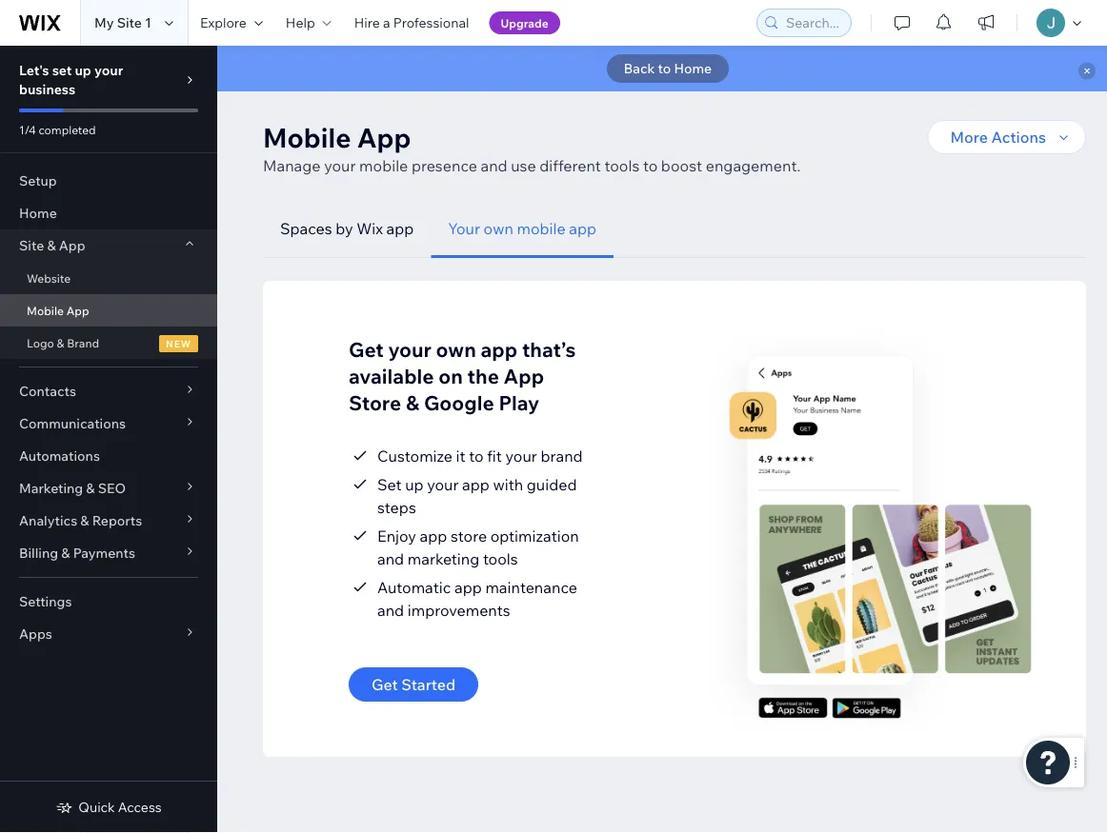 Task type: describe. For each thing, give the bounding box(es) containing it.
app up marketing
[[420, 527, 447, 546]]

guided
[[527, 476, 577, 495]]

tab list containing spaces by wix app
[[263, 200, 1087, 258]]

store
[[349, 390, 402, 416]]

marketing & seo button
[[0, 473, 217, 505]]

spaces
[[280, 219, 332, 238]]

hire a professional link
[[343, 0, 481, 46]]

analytics
[[19, 513, 77, 529]]

site inside dropdown button
[[19, 237, 44, 254]]

spaces by wix app button
[[263, 200, 431, 258]]

quick
[[78, 800, 115, 816]]

communications
[[19, 416, 126, 432]]

quick access button
[[56, 800, 162, 817]]

1 vertical spatial and
[[377, 550, 404, 569]]

analytics & reports
[[19, 513, 142, 529]]

get for get your own app that's available on the app store & google play
[[349, 337, 384, 362]]

the
[[468, 364, 499, 389]]

logo & brand
[[27, 336, 99, 350]]

contacts
[[19, 383, 76, 400]]

improvements
[[408, 601, 511, 620]]

back to home alert
[[217, 46, 1108, 92]]

mobile app
[[27, 304, 89, 318]]

quick access
[[78, 800, 162, 816]]

analytics & reports button
[[0, 505, 217, 538]]

website
[[27, 271, 71, 285]]

your own mobile app button
[[431, 200, 614, 258]]

get your own app that's available on the app store & google play
[[349, 337, 576, 416]]

store
[[451, 527, 487, 546]]

payments
[[73, 545, 135, 562]]

app up "improvements"
[[455, 579, 482, 598]]

to inside mobile app manage your mobile presence and use different tools to boost engagement.
[[643, 156, 658, 175]]

mobile for mobile app manage your mobile presence and use different tools to boost engagement.
[[263, 121, 351, 154]]

more actions
[[951, 128, 1047, 147]]

app inside dropdown button
[[59, 237, 85, 254]]

marketing
[[408, 550, 480, 569]]

get started
[[372, 676, 456, 695]]

it
[[456, 447, 466, 466]]

back
[[624, 60, 655, 77]]

access
[[118, 800, 162, 816]]

let's
[[19, 62, 49, 79]]

steps
[[377, 498, 416, 518]]

started
[[402, 676, 456, 695]]

back to home
[[624, 60, 712, 77]]

on
[[439, 364, 463, 389]]

your
[[448, 219, 480, 238]]

back to home button
[[607, 54, 729, 83]]

settings link
[[0, 586, 217, 619]]

your inside get your own app that's available on the app store & google play
[[388, 337, 432, 362]]

automations link
[[0, 440, 217, 473]]

business
[[19, 81, 75, 98]]

get for get started
[[372, 676, 398, 695]]

enjoy
[[377, 527, 416, 546]]

wix
[[357, 219, 383, 238]]

apps
[[19, 626, 52, 643]]

and inside mobile app manage your mobile presence and use different tools to boost engagement.
[[481, 156, 508, 175]]

set
[[377, 476, 402, 495]]

help
[[286, 14, 315, 31]]

logo
[[27, 336, 54, 350]]

your down it
[[427, 476, 459, 495]]

google
[[424, 390, 494, 416]]

optimization
[[491, 527, 579, 546]]

mobile for mobile app
[[27, 304, 64, 318]]

app inside button
[[569, 219, 597, 238]]

billing & payments
[[19, 545, 135, 562]]

app inside button
[[387, 219, 414, 238]]

& for app
[[47, 237, 56, 254]]

mobile app manage your mobile presence and use different tools to boost engagement.
[[263, 121, 801, 175]]

play
[[499, 390, 540, 416]]

a
[[383, 14, 390, 31]]

setup
[[19, 173, 57, 189]]

up inside let's set up your business
[[75, 62, 91, 79]]

home inside "button"
[[674, 60, 712, 77]]

actions
[[992, 128, 1047, 147]]

more actions button
[[928, 120, 1087, 154]]

get started button
[[349, 668, 479, 702]]

tools inside customize it to fit your brand set up your app with guided steps enjoy app store optimization and marketing tools automatic app maintenance and improvements
[[483, 550, 518, 569]]

your inside mobile app manage your mobile presence and use different tools to boost engagement.
[[324, 156, 356, 175]]



Task type: vqa. For each thing, say whether or not it's contained in the screenshot.
your inside the Mobile App Manage your mobile presence and use different tools to boost engagement.
yes



Task type: locate. For each thing, give the bounding box(es) containing it.
set
[[52, 62, 72, 79]]

brand
[[67, 336, 99, 350]]

and left use
[[481, 156, 508, 175]]

2 vertical spatial and
[[377, 601, 404, 620]]

app left with on the left of page
[[462, 476, 490, 495]]

1 horizontal spatial site
[[117, 14, 142, 31]]

professional
[[393, 14, 469, 31]]

more
[[951, 128, 988, 147]]

automatic
[[377, 579, 451, 598]]

up right set
[[405, 476, 424, 495]]

app inside get your own app that's available on the app store & google play
[[504, 364, 544, 389]]

with
[[493, 476, 523, 495]]

setup link
[[0, 165, 217, 197]]

presence
[[412, 156, 477, 175]]

mobile inside button
[[517, 219, 566, 238]]

customize it to fit your brand set up your app with guided steps enjoy app store optimization and marketing tools automatic app maintenance and improvements
[[377, 447, 583, 620]]

different
[[540, 156, 601, 175]]

mobile
[[263, 121, 351, 154], [27, 304, 64, 318]]

customize
[[377, 447, 453, 466]]

hire a professional
[[354, 14, 469, 31]]

available
[[349, 364, 434, 389]]

seo
[[98, 480, 126, 497]]

app up website
[[59, 237, 85, 254]]

tools down store
[[483, 550, 518, 569]]

your up "available"
[[388, 337, 432, 362]]

completed
[[39, 122, 96, 137]]

home right back
[[674, 60, 712, 77]]

reports
[[92, 513, 142, 529]]

get inside get started button
[[372, 676, 398, 695]]

1 vertical spatial mobile
[[27, 304, 64, 318]]

brand
[[541, 447, 583, 466]]

my site 1
[[94, 14, 151, 31]]

app up the brand
[[66, 304, 89, 318]]

use
[[511, 156, 536, 175]]

app
[[357, 121, 411, 154], [59, 237, 85, 254], [66, 304, 89, 318], [504, 364, 544, 389]]

to right it
[[469, 447, 484, 466]]

0 vertical spatial mobile
[[359, 156, 408, 175]]

& for brand
[[57, 336, 64, 350]]

your right "fit"
[[506, 447, 537, 466]]

mobile inside mobile app manage your mobile presence and use different tools to boost engagement.
[[263, 121, 351, 154]]

& for payments
[[61, 545, 70, 562]]

and down automatic
[[377, 601, 404, 620]]

get left started
[[372, 676, 398, 695]]

get
[[349, 337, 384, 362], [372, 676, 398, 695]]

mobile down use
[[517, 219, 566, 238]]

1/4
[[19, 122, 36, 137]]

communications button
[[0, 408, 217, 440]]

site up website
[[19, 237, 44, 254]]

by
[[336, 219, 353, 238]]

up inside customize it to fit your brand set up your app with guided steps enjoy app store optimization and marketing tools automatic app maintenance and improvements
[[405, 476, 424, 495]]

app up the wix
[[357, 121, 411, 154]]

1/4 completed
[[19, 122, 96, 137]]

site & app
[[19, 237, 85, 254]]

own
[[484, 219, 514, 238], [436, 337, 476, 362]]

app up "the"
[[481, 337, 518, 362]]

1 horizontal spatial up
[[405, 476, 424, 495]]

1 horizontal spatial mobile
[[517, 219, 566, 238]]

up
[[75, 62, 91, 79], [405, 476, 424, 495]]

0 vertical spatial own
[[484, 219, 514, 238]]

own up 'on'
[[436, 337, 476, 362]]

new
[[166, 338, 192, 350]]

& for reports
[[80, 513, 89, 529]]

1 vertical spatial tools
[[483, 550, 518, 569]]

to left boost
[[643, 156, 658, 175]]

0 horizontal spatial up
[[75, 62, 91, 79]]

home link
[[0, 197, 217, 230]]

to inside customize it to fit your brand set up your app with guided steps enjoy app store optimization and marketing tools automatic app maintenance and improvements
[[469, 447, 484, 466]]

& down "available"
[[406, 390, 420, 416]]

explore
[[200, 14, 247, 31]]

app inside get your own app that's available on the app store & google play
[[481, 337, 518, 362]]

my
[[94, 14, 114, 31]]

mobile app link
[[0, 295, 217, 327]]

mobile down website
[[27, 304, 64, 318]]

to right back
[[658, 60, 671, 77]]

home
[[674, 60, 712, 77], [19, 205, 57, 222]]

1 vertical spatial own
[[436, 337, 476, 362]]

0 horizontal spatial mobile
[[27, 304, 64, 318]]

0 vertical spatial tools
[[605, 156, 640, 175]]

mobile inside mobile app manage your mobile presence and use different tools to boost engagement.
[[359, 156, 408, 175]]

0 horizontal spatial own
[[436, 337, 476, 362]]

billing
[[19, 545, 58, 562]]

mobile inside 'sidebar' element
[[27, 304, 64, 318]]

1
[[145, 14, 151, 31]]

marketing
[[19, 480, 83, 497]]

your own mobile app
[[448, 219, 597, 238]]

engagement.
[[706, 156, 801, 175]]

help button
[[274, 0, 343, 46]]

& left reports
[[80, 513, 89, 529]]

site
[[117, 14, 142, 31], [19, 237, 44, 254]]

1 horizontal spatial home
[[674, 60, 712, 77]]

and down enjoy
[[377, 550, 404, 569]]

Search... field
[[781, 10, 845, 36]]

maintenance
[[486, 579, 577, 598]]

your inside let's set up your business
[[94, 62, 123, 79]]

1 horizontal spatial tools
[[605, 156, 640, 175]]

1 vertical spatial get
[[372, 676, 398, 695]]

mobile left presence
[[359, 156, 408, 175]]

marketing & seo
[[19, 480, 126, 497]]

let's set up your business
[[19, 62, 123, 98]]

tab list
[[263, 200, 1087, 258]]

sidebar element
[[0, 46, 217, 834]]

app up play
[[504, 364, 544, 389]]

tools
[[605, 156, 640, 175], [483, 550, 518, 569]]

fit
[[487, 447, 502, 466]]

own inside button
[[484, 219, 514, 238]]

tools right the different
[[605, 156, 640, 175]]

& inside popup button
[[80, 513, 89, 529]]

that's
[[522, 337, 576, 362]]

contacts button
[[0, 376, 217, 408]]

home inside 'sidebar' element
[[19, 205, 57, 222]]

site & app button
[[0, 230, 217, 262]]

1 vertical spatial site
[[19, 237, 44, 254]]

automations
[[19, 448, 100, 465]]

mobile
[[359, 156, 408, 175], [517, 219, 566, 238]]

1 vertical spatial home
[[19, 205, 57, 222]]

your right the set
[[94, 62, 123, 79]]

1 horizontal spatial mobile
[[263, 121, 351, 154]]

& up website
[[47, 237, 56, 254]]

0 vertical spatial mobile
[[263, 121, 351, 154]]

upgrade button
[[489, 11, 560, 34]]

app
[[387, 219, 414, 238], [569, 219, 597, 238], [481, 337, 518, 362], [462, 476, 490, 495], [420, 527, 447, 546], [455, 579, 482, 598]]

&
[[47, 237, 56, 254], [57, 336, 64, 350], [406, 390, 420, 416], [86, 480, 95, 497], [80, 513, 89, 529], [61, 545, 70, 562]]

home down setup
[[19, 205, 57, 222]]

tools inside mobile app manage your mobile presence and use different tools to boost engagement.
[[605, 156, 640, 175]]

2 vertical spatial to
[[469, 447, 484, 466]]

1 vertical spatial mobile
[[517, 219, 566, 238]]

& right the logo on the left top of page
[[57, 336, 64, 350]]

0 horizontal spatial site
[[19, 237, 44, 254]]

own right your
[[484, 219, 514, 238]]

app inside mobile app manage your mobile presence and use different tools to boost engagement.
[[357, 121, 411, 154]]

own inside get your own app that's available on the app store & google play
[[436, 337, 476, 362]]

0 vertical spatial and
[[481, 156, 508, 175]]

your right manage
[[324, 156, 356, 175]]

your
[[94, 62, 123, 79], [324, 156, 356, 175], [388, 337, 432, 362], [506, 447, 537, 466], [427, 476, 459, 495]]

spaces by wix app
[[280, 219, 414, 238]]

upgrade
[[501, 16, 549, 30]]

0 horizontal spatial mobile
[[359, 156, 408, 175]]

0 vertical spatial home
[[674, 60, 712, 77]]

1 vertical spatial to
[[643, 156, 658, 175]]

and
[[481, 156, 508, 175], [377, 550, 404, 569], [377, 601, 404, 620]]

0 vertical spatial up
[[75, 62, 91, 79]]

1 horizontal spatial own
[[484, 219, 514, 238]]

apps button
[[0, 619, 217, 651]]

1 vertical spatial up
[[405, 476, 424, 495]]

up right the set
[[75, 62, 91, 79]]

& inside get your own app that's available on the app store & google play
[[406, 390, 420, 416]]

& left seo
[[86, 480, 95, 497]]

boost
[[661, 156, 703, 175]]

mobile up manage
[[263, 121, 351, 154]]

0 horizontal spatial home
[[19, 205, 57, 222]]

manage
[[263, 156, 321, 175]]

0 horizontal spatial tools
[[483, 550, 518, 569]]

app down the different
[[569, 219, 597, 238]]

website link
[[0, 262, 217, 295]]

settings
[[19, 594, 72, 610]]

0 vertical spatial get
[[349, 337, 384, 362]]

get inside get your own app that's available on the app store & google play
[[349, 337, 384, 362]]

site left 1
[[117, 14, 142, 31]]

& for seo
[[86, 480, 95, 497]]

hire
[[354, 14, 380, 31]]

& right billing
[[61, 545, 70, 562]]

0 vertical spatial site
[[117, 14, 142, 31]]

app right the wix
[[387, 219, 414, 238]]

0 vertical spatial to
[[658, 60, 671, 77]]

to inside "button"
[[658, 60, 671, 77]]

get up "available"
[[349, 337, 384, 362]]



